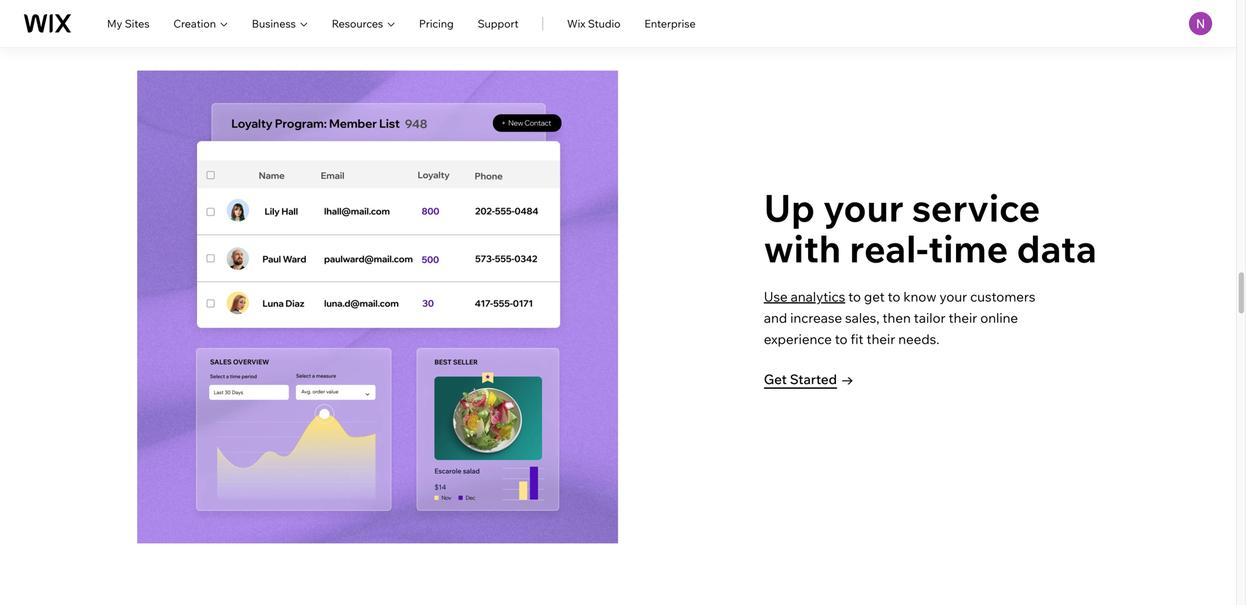 Task type: locate. For each thing, give the bounding box(es) containing it.
analytics
[[791, 288, 845, 305]]

studio
[[588, 17, 621, 30]]

get started link
[[764, 370, 853, 392]]

business
[[252, 17, 296, 30]]

to right get
[[888, 288, 901, 305]]

sales,
[[845, 310, 880, 326]]

sites
[[125, 17, 150, 30]]

2 horizontal spatial to
[[888, 288, 901, 305]]

and
[[764, 310, 787, 326]]

pricing link
[[419, 16, 454, 32]]

my sites link
[[107, 16, 150, 32]]

1 horizontal spatial their
[[949, 310, 977, 326]]

real-
[[850, 225, 928, 272]]

to
[[848, 288, 861, 305], [888, 288, 901, 305], [835, 331, 848, 348]]

0 vertical spatial their
[[949, 310, 977, 326]]

to left fit
[[835, 331, 848, 348]]

your inside the up your service with real-time data
[[823, 184, 904, 231]]

0 vertical spatial your
[[823, 184, 904, 231]]

get started
[[764, 371, 837, 388]]

their
[[949, 310, 977, 326], [867, 331, 895, 348]]

tailor
[[914, 310, 946, 326]]

support link
[[478, 16, 519, 32]]

needs.
[[898, 331, 940, 348]]

1 vertical spatial their
[[867, 331, 895, 348]]

resources
[[332, 17, 383, 30]]

wix studio link
[[567, 16, 621, 32]]

enterprise link
[[645, 16, 696, 32]]

your
[[823, 184, 904, 231], [940, 288, 967, 305]]

creation
[[173, 17, 216, 30]]

my sites
[[107, 17, 150, 30]]

use
[[764, 288, 788, 305]]

customers
[[970, 288, 1036, 305]]

know
[[904, 288, 937, 305]]

1 horizontal spatial your
[[940, 288, 967, 305]]

their right fit
[[867, 331, 895, 348]]

0 horizontal spatial their
[[867, 331, 895, 348]]

1 vertical spatial your
[[940, 288, 967, 305]]

resources button
[[332, 16, 395, 32]]

get
[[764, 371, 787, 388]]

0 horizontal spatial your
[[823, 184, 904, 231]]

support
[[478, 17, 519, 30]]

to left get
[[848, 288, 861, 305]]

use analytics
[[764, 288, 845, 305]]

their right tailor
[[949, 310, 977, 326]]



Task type: describe. For each thing, give the bounding box(es) containing it.
with
[[764, 225, 841, 272]]

creation button
[[173, 16, 228, 32]]

service
[[912, 184, 1040, 231]]

profile image image
[[1189, 12, 1212, 35]]

business button
[[252, 16, 308, 32]]

data
[[1017, 225, 1097, 272]]

pricing
[[419, 17, 454, 30]]

up your service with real-time data
[[764, 184, 1097, 272]]

restaurant dashboard–manage your loyalty program and access powerful sales data all from one dashboard. image
[[0, 29, 618, 586]]

your inside to get to know your customers and increase sales, then tailor their online experience to fit their needs.
[[940, 288, 967, 305]]

wix
[[567, 17, 586, 30]]

up
[[764, 184, 815, 231]]

then
[[883, 310, 911, 326]]

experience
[[764, 331, 832, 348]]

1 horizontal spatial to
[[848, 288, 861, 305]]

fit
[[851, 331, 864, 348]]

enterprise
[[645, 17, 696, 30]]

to get to know your customers and increase sales, then tailor their online experience to fit their needs.
[[764, 288, 1036, 348]]

use analytics link
[[764, 288, 845, 305]]

online
[[980, 310, 1018, 326]]

started
[[790, 371, 837, 388]]

my
[[107, 17, 122, 30]]

get
[[864, 288, 885, 305]]

0 horizontal spatial to
[[835, 331, 848, 348]]

wix studio
[[567, 17, 621, 30]]

increase
[[790, 310, 842, 326]]

time
[[928, 225, 1009, 272]]



Task type: vqa. For each thing, say whether or not it's contained in the screenshot.
left YOUR
yes



